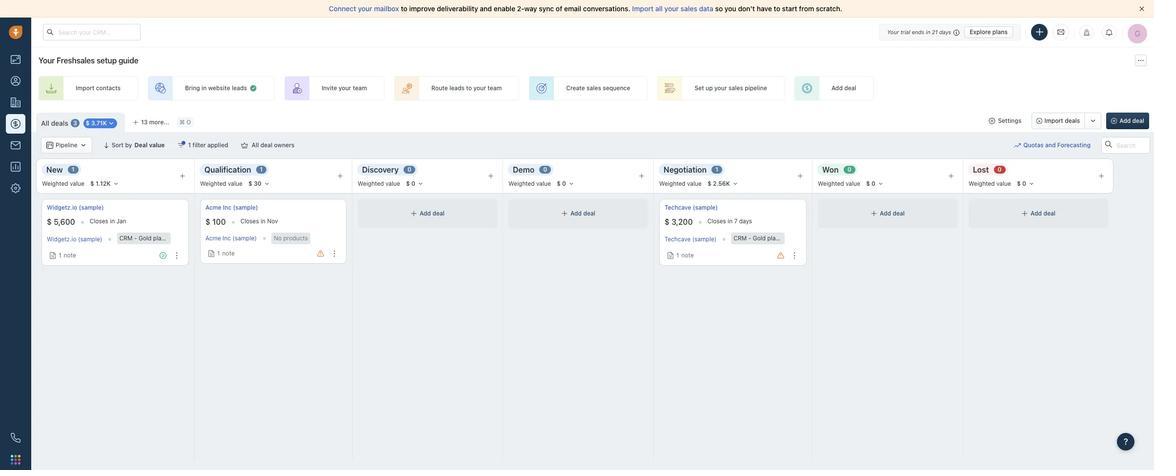 Task type: locate. For each thing, give the bounding box(es) containing it.
0 horizontal spatial deals
[[51, 119, 68, 127]]

and right quotas
[[1045, 142, 1056, 149]]

1 right new
[[72, 166, 74, 173]]

0 horizontal spatial days
[[739, 218, 752, 225]]

phone image
[[11, 433, 20, 443]]

container_wx8msf4aqz5i3rn1 image inside the bring in website leads link
[[249, 84, 257, 92]]

so
[[715, 4, 723, 13]]

$ 0
[[406, 180, 415, 187], [557, 180, 566, 187], [866, 180, 875, 187], [1017, 180, 1026, 187]]

add for lost
[[1031, 210, 1042, 217]]

techcave up $ 3,200 in the right top of the page
[[665, 204, 691, 211]]

1 horizontal spatial note
[[222, 250, 235, 257]]

new
[[46, 165, 63, 174]]

$ 3.71k button
[[83, 119, 117, 128]]

closes left jan
[[90, 218, 108, 225]]

your freshsales setup guide
[[39, 56, 138, 65]]

widgetz.io
[[47, 204, 77, 211], [47, 236, 76, 243]]

2 vertical spatial import
[[1045, 117, 1063, 124]]

1 up $ 30 button at the left top of the page
[[260, 166, 263, 173]]

3
[[73, 120, 77, 127]]

by
[[125, 142, 132, 149]]

0 horizontal spatial team
[[353, 85, 367, 92]]

crm - gold plan monthly (sample) down 7 on the top right of the page
[[734, 235, 829, 242]]

note down 5,600
[[64, 252, 76, 259]]

7 weighted from the left
[[969, 180, 995, 188]]

1 team from the left
[[353, 85, 367, 92]]

0 horizontal spatial import
[[76, 85, 94, 92]]

weighted down lost
[[969, 180, 995, 188]]

value for negotiation
[[687, 180, 702, 188]]

0 vertical spatial widgetz.io
[[47, 204, 77, 211]]

weighted down the demo
[[509, 180, 535, 188]]

0 horizontal spatial to
[[401, 4, 407, 13]]

1 crm from the left
[[119, 235, 133, 242]]

weighted value down negotiation
[[659, 180, 702, 188]]

0 horizontal spatial all
[[41, 119, 49, 127]]

your left freshsales
[[39, 56, 55, 65]]

1 horizontal spatial days
[[939, 29, 951, 35]]

4 $ 0 button from the left
[[1013, 179, 1039, 189]]

acme inc (sample) link down 100
[[205, 235, 257, 242]]

1 vertical spatial your
[[39, 56, 55, 65]]

all left "owners" in the top of the page
[[252, 142, 259, 149]]

2 $ 0 from the left
[[557, 180, 566, 187]]

0 vertical spatial acme inc (sample)
[[205, 204, 258, 211]]

2 horizontal spatial sales
[[729, 85, 743, 92]]

value for new
[[70, 180, 84, 188]]

$ 0 button
[[402, 179, 428, 189], [552, 179, 579, 189], [862, 179, 888, 189], [1013, 179, 1039, 189]]

1 note down 3,200
[[676, 252, 694, 259]]

0 vertical spatial your
[[887, 29, 899, 35]]

techcave
[[665, 204, 691, 211], [665, 236, 691, 243]]

0 horizontal spatial note
[[64, 252, 76, 259]]

crm down 7 on the top right of the page
[[734, 235, 747, 242]]

1 closes from the left
[[90, 218, 108, 225]]

all left '3'
[[41, 119, 49, 127]]

1 horizontal spatial gold
[[753, 235, 766, 242]]

techcave (sample) down 3,200
[[665, 236, 717, 243]]

add deal inside button
[[1120, 117, 1144, 124]]

weighted down new
[[42, 180, 68, 188]]

2 horizontal spatial to
[[774, 4, 780, 13]]

connect
[[329, 4, 356, 13]]

sales inside 'link'
[[729, 85, 743, 92]]

3 weighted value from the left
[[358, 180, 400, 188]]

2 horizontal spatial closes
[[707, 218, 726, 225]]

and left enable
[[480, 4, 492, 13]]

1 gold from the left
[[139, 235, 152, 242]]

⌘
[[179, 119, 185, 126]]

weighted down negotiation
[[659, 180, 686, 188]]

1 $ 0 button from the left
[[402, 179, 428, 189]]

add for discovery
[[420, 210, 431, 217]]

1 note
[[217, 250, 235, 257], [59, 252, 76, 259], [676, 252, 694, 259]]

days right 21
[[939, 29, 951, 35]]

import up the quotas and forecasting
[[1045, 117, 1063, 124]]

sales left data
[[681, 4, 697, 13]]

weighted value for lost
[[969, 180, 1011, 188]]

plan for 3,200
[[767, 235, 779, 242]]

1 crm - gold plan monthly (sample) from the left
[[119, 235, 215, 242]]

ends
[[912, 29, 924, 35]]

0 vertical spatial widgetz.io (sample)
[[47, 204, 104, 211]]

2 $ 0 button from the left
[[552, 179, 579, 189]]

1 leads from the left
[[232, 85, 247, 92]]

1 vertical spatial and
[[1045, 142, 1056, 149]]

1 horizontal spatial your
[[887, 29, 899, 35]]

2 plan from the left
[[767, 235, 779, 242]]

your for your freshsales setup guide
[[39, 56, 55, 65]]

1 left filter
[[188, 142, 191, 149]]

0 horizontal spatial plan
[[153, 235, 165, 242]]

- for $ 5,600
[[134, 235, 137, 242]]

acme up the $ 100
[[205, 204, 221, 211]]

your
[[358, 4, 372, 13], [664, 4, 679, 13], [339, 85, 351, 92], [473, 85, 486, 92], [714, 85, 727, 92]]

5 weighted value from the left
[[659, 180, 702, 188]]

add for won
[[880, 210, 891, 217]]

2 closes from the left
[[240, 218, 259, 225]]

weighted value down discovery at left
[[358, 180, 400, 188]]

4 weighted value from the left
[[509, 180, 551, 188]]

techcave (sample) link up 3,200
[[665, 204, 718, 212]]

note for $ 3,200
[[682, 252, 694, 259]]

1 vertical spatial widgetz.io
[[47, 236, 76, 243]]

2 team from the left
[[488, 85, 502, 92]]

all
[[655, 4, 663, 13]]

2 techcave from the top
[[665, 236, 691, 243]]

monthly
[[167, 235, 189, 242], [781, 235, 803, 242]]

widgetz.io (sample) down 5,600
[[47, 236, 102, 243]]

1 horizontal spatial deals
[[1065, 117, 1080, 124]]

import deals group
[[1031, 113, 1102, 129]]

import inside "button"
[[1045, 117, 1063, 124]]

container_wx8msf4aqz5i3rn1 image
[[249, 84, 257, 92], [989, 118, 996, 124], [108, 120, 115, 127], [177, 142, 184, 149], [561, 210, 568, 217], [667, 252, 674, 259]]

30
[[254, 180, 261, 187]]

0 vertical spatial all
[[41, 119, 49, 127]]

13 more... button
[[127, 116, 175, 129]]

all inside button
[[252, 142, 259, 149]]

weighted down discovery at left
[[358, 180, 384, 188]]

leads
[[232, 85, 247, 92], [449, 85, 465, 92]]

in left nov
[[261, 218, 266, 225]]

1 widgetz.io (sample) link from the top
[[47, 204, 104, 212]]

techcave (sample) up 3,200
[[665, 204, 718, 211]]

set
[[695, 85, 704, 92]]

import contacts link
[[39, 76, 138, 101]]

2 widgetz.io (sample) from the top
[[47, 236, 102, 243]]

techcave (sample) link
[[665, 204, 718, 212], [665, 236, 717, 243]]

sales left 'pipeline'
[[729, 85, 743, 92]]

1 note for $ 100
[[217, 250, 235, 257]]

your left trial
[[887, 29, 899, 35]]

team inside "route leads to your team" link
[[488, 85, 502, 92]]

0 vertical spatial widgetz.io (sample) link
[[47, 204, 104, 212]]

in left 7 on the top right of the page
[[728, 218, 733, 225]]

1 acme inc (sample) from the top
[[205, 204, 258, 211]]

widgetz.io (sample) link
[[47, 204, 104, 212], [47, 236, 102, 243]]

inc up 100
[[223, 204, 231, 211]]

value
[[149, 142, 165, 149], [70, 180, 84, 188], [228, 180, 242, 188], [386, 180, 400, 188], [536, 180, 551, 188], [687, 180, 702, 188], [846, 180, 860, 188], [997, 180, 1011, 188]]

2 techcave (sample) from the top
[[665, 236, 717, 243]]

acme inc (sample) down 100
[[205, 235, 257, 242]]

import left all
[[632, 4, 654, 13]]

in for new
[[110, 218, 115, 225]]

21
[[932, 29, 938, 35]]

closes for $ 100
[[240, 218, 259, 225]]

1 horizontal spatial all
[[252, 142, 259, 149]]

100
[[212, 218, 226, 227]]

weighted value
[[42, 180, 84, 188], [200, 180, 242, 188], [358, 180, 400, 188], [509, 180, 551, 188], [659, 180, 702, 188], [818, 180, 860, 188], [969, 180, 1011, 188]]

weighted value down new
[[42, 180, 84, 188]]

0 horizontal spatial gold
[[139, 235, 152, 242]]

widgetz.io (sample) link down 5,600
[[47, 236, 102, 243]]

your right all
[[664, 4, 679, 13]]

days
[[939, 29, 951, 35], [739, 218, 752, 225]]

plan for 5,600
[[153, 235, 165, 242]]

$ 0 button for discovery
[[402, 179, 428, 189]]

2 horizontal spatial note
[[682, 252, 694, 259]]

all
[[41, 119, 49, 127], [252, 142, 259, 149]]

mailbox
[[374, 4, 399, 13]]

in left jan
[[110, 218, 115, 225]]

3 $ 0 button from the left
[[862, 179, 888, 189]]

widgetz.io (sample) link up 5,600
[[47, 204, 104, 212]]

container_wx8msf4aqz5i3rn1 image inside "settings" popup button
[[989, 118, 996, 124]]

2 widgetz.io from the top
[[47, 236, 76, 243]]

1 horizontal spatial closes
[[240, 218, 259, 225]]

to right "route"
[[466, 85, 472, 92]]

0 vertical spatial acme
[[205, 204, 221, 211]]

import for import contacts
[[76, 85, 94, 92]]

container_wx8msf4aqz5i3rn1 image inside 'quotas and forecasting' link
[[1014, 142, 1021, 149]]

1 acme from the top
[[205, 204, 221, 211]]

2.56k
[[713, 180, 730, 187]]

your right up
[[714, 85, 727, 92]]

$ 30
[[248, 180, 261, 187]]

1 plan from the left
[[153, 235, 165, 242]]

closes left 7 on the top right of the page
[[707, 218, 726, 225]]

1 vertical spatial import
[[76, 85, 94, 92]]

pipeline
[[745, 85, 767, 92]]

1 horizontal spatial plan
[[767, 235, 779, 242]]

1 horizontal spatial crm
[[734, 235, 747, 242]]

to left start
[[774, 4, 780, 13]]

3 $ 0 from the left
[[866, 180, 875, 187]]

$ 30 button
[[244, 179, 274, 189]]

widgetz.io (sample) up 5,600
[[47, 204, 104, 211]]

0 horizontal spatial 1 note
[[59, 252, 76, 259]]

6 weighted from the left
[[818, 180, 844, 188]]

1 horizontal spatial 1 note
[[217, 250, 235, 257]]

leads right website
[[232, 85, 247, 92]]

explore plans
[[970, 28, 1008, 35]]

weighted down won
[[818, 180, 844, 188]]

set up your sales pipeline link
[[658, 76, 785, 101]]

2 horizontal spatial import
[[1045, 117, 1063, 124]]

gold for $ 3,200
[[753, 235, 766, 242]]

2 weighted value from the left
[[200, 180, 242, 188]]

gold
[[139, 235, 152, 242], [753, 235, 766, 242]]

1 note down 100
[[217, 250, 235, 257]]

acme down the $ 100
[[205, 235, 221, 242]]

2 horizontal spatial 1 note
[[676, 252, 694, 259]]

1 vertical spatial acme inc (sample)
[[205, 235, 257, 242]]

in for negotiation
[[728, 218, 733, 225]]

deals inside "button"
[[1065, 117, 1080, 124]]

1 vertical spatial widgetz.io (sample) link
[[47, 236, 102, 243]]

team
[[353, 85, 367, 92], [488, 85, 502, 92]]

1 vertical spatial acme
[[205, 235, 221, 242]]

your left "mailbox"
[[358, 4, 372, 13]]

0 vertical spatial days
[[939, 29, 951, 35]]

0 vertical spatial acme inc (sample) link
[[205, 204, 258, 212]]

create
[[566, 85, 585, 92]]

0 vertical spatial inc
[[223, 204, 231, 211]]

to right "mailbox"
[[401, 4, 407, 13]]

0 horizontal spatial closes
[[90, 218, 108, 225]]

1 note down 5,600
[[59, 252, 76, 259]]

1 horizontal spatial team
[[488, 85, 502, 92]]

2 widgetz.io (sample) link from the top
[[47, 236, 102, 243]]

2 acme inc (sample) from the top
[[205, 235, 257, 242]]

0 horizontal spatial crm
[[119, 235, 133, 242]]

0 horizontal spatial -
[[134, 235, 137, 242]]

2 gold from the left
[[753, 235, 766, 242]]

0 horizontal spatial and
[[480, 4, 492, 13]]

1 down $ 5,600
[[59, 252, 61, 259]]

4 weighted from the left
[[509, 180, 535, 188]]

2 crm - gold plan monthly (sample) from the left
[[734, 235, 829, 242]]

o
[[186, 119, 191, 126]]

$ 0 for won
[[866, 180, 875, 187]]

weighted value down the demo
[[509, 180, 551, 188]]

7 weighted value from the left
[[969, 180, 1011, 188]]

1 vertical spatial techcave (sample) link
[[665, 236, 717, 243]]

crm down jan
[[119, 235, 133, 242]]

import left 'contacts'
[[76, 85, 94, 92]]

to
[[401, 4, 407, 13], [774, 4, 780, 13], [466, 85, 472, 92]]

$
[[86, 120, 90, 127], [90, 180, 94, 187], [248, 180, 252, 187], [406, 180, 410, 187], [557, 180, 561, 187], [708, 180, 711, 187], [866, 180, 870, 187], [1017, 180, 1021, 187], [47, 218, 52, 227], [205, 218, 210, 227], [665, 218, 670, 227]]

1 horizontal spatial monthly
[[781, 235, 803, 242]]

techcave (sample)
[[665, 204, 718, 211], [665, 236, 717, 243]]

2 crm from the left
[[734, 235, 747, 242]]

1 vertical spatial techcave
[[665, 236, 691, 243]]

1 horizontal spatial and
[[1045, 142, 1056, 149]]

weighted value for discovery
[[358, 180, 400, 188]]

widgetz.io up $ 5,600
[[47, 204, 77, 211]]

add deal for demo
[[571, 210, 595, 217]]

2 monthly from the left
[[781, 235, 803, 242]]

weighted for discovery
[[358, 180, 384, 188]]

days right 7 on the top right of the page
[[739, 218, 752, 225]]

⌘ o
[[179, 119, 191, 126]]

0 horizontal spatial crm - gold plan monthly (sample)
[[119, 235, 215, 242]]

acme inc (sample) up 100
[[205, 204, 258, 211]]

import
[[632, 4, 654, 13], [76, 85, 94, 92], [1045, 117, 1063, 124]]

1 - from the left
[[134, 235, 137, 242]]

$ 3,200
[[665, 218, 693, 227]]

freshworks switcher image
[[11, 455, 20, 465]]

acme inc (sample) link up 100
[[205, 204, 258, 212]]

techcave down $ 3,200 in the right top of the page
[[665, 236, 691, 243]]

all for deals
[[41, 119, 49, 127]]

1 horizontal spatial -
[[748, 235, 751, 242]]

0 vertical spatial and
[[480, 4, 492, 13]]

deals up forecasting
[[1065, 117, 1080, 124]]

more...
[[149, 119, 169, 126]]

1 monthly from the left
[[167, 235, 189, 242]]

add deal button
[[1106, 113, 1149, 129]]

inc
[[223, 204, 231, 211], [223, 235, 231, 242]]

leads right "route"
[[449, 85, 465, 92]]

0 horizontal spatial your
[[39, 56, 55, 65]]

weighted value down won
[[818, 180, 860, 188]]

1 vertical spatial acme inc (sample) link
[[205, 235, 257, 242]]

note down 100
[[222, 250, 235, 257]]

invite your team link
[[284, 76, 385, 101]]

1 vertical spatial techcave (sample)
[[665, 236, 717, 243]]

widgetz.io down $ 5,600
[[47, 236, 76, 243]]

widgetz.io (sample)
[[47, 204, 104, 211], [47, 236, 102, 243]]

crm - gold plan monthly (sample) down jan
[[119, 235, 215, 242]]

crm for $ 5,600
[[119, 235, 133, 242]]

gold for $ 5,600
[[139, 235, 152, 242]]

all deal owners
[[252, 142, 295, 149]]

5 weighted from the left
[[659, 180, 686, 188]]

1 weighted value from the left
[[42, 180, 84, 188]]

2 weighted from the left
[[200, 180, 226, 188]]

in
[[926, 29, 930, 35], [202, 85, 207, 92], [110, 218, 115, 225], [261, 218, 266, 225], [728, 218, 733, 225]]

1 acme inc (sample) link from the top
[[205, 204, 258, 212]]

1 horizontal spatial leads
[[449, 85, 465, 92]]

don't
[[738, 4, 755, 13]]

weighted value down lost
[[969, 180, 1011, 188]]

0 vertical spatial techcave (sample)
[[665, 204, 718, 211]]

add deal link
[[794, 76, 874, 101]]

0 vertical spatial techcave
[[665, 204, 691, 211]]

setup
[[97, 56, 117, 65]]

container_wx8msf4aqz5i3rn1 image inside the all deal owners button
[[241, 142, 248, 149]]

owners
[[274, 142, 295, 149]]

1.12k
[[96, 180, 111, 187]]

note down 3,200
[[682, 252, 694, 259]]

1 vertical spatial widgetz.io (sample)
[[47, 236, 102, 243]]

4 $ 0 from the left
[[1017, 180, 1026, 187]]

1 vertical spatial inc
[[223, 235, 231, 242]]

1 horizontal spatial crm - gold plan monthly (sample)
[[734, 235, 829, 242]]

sync
[[539, 4, 554, 13]]

weighted value down qualification
[[200, 180, 242, 188]]

send email image
[[1058, 28, 1064, 36]]

5,600
[[54, 218, 75, 227]]

no
[[274, 235, 282, 242]]

email
[[564, 4, 581, 13]]

container_wx8msf4aqz5i3rn1 image
[[46, 142, 53, 149], [80, 142, 87, 149], [241, 142, 248, 149], [1014, 142, 1021, 149], [410, 210, 417, 217], [871, 210, 877, 217], [1021, 210, 1028, 217], [208, 250, 215, 257], [49, 252, 56, 259]]

weighted down qualification
[[200, 180, 226, 188]]

qualification
[[204, 165, 251, 174]]

invite
[[322, 85, 337, 92]]

have
[[757, 4, 772, 13]]

add
[[832, 85, 843, 92], [1120, 117, 1131, 124], [420, 210, 431, 217], [571, 210, 582, 217], [880, 210, 891, 217], [1031, 210, 1042, 217]]

1 weighted from the left
[[42, 180, 68, 188]]

0 horizontal spatial monthly
[[167, 235, 189, 242]]

1 vertical spatial all
[[252, 142, 259, 149]]

techcave (sample) link down 3,200
[[665, 236, 717, 243]]

inc down 100
[[223, 235, 231, 242]]

0 vertical spatial techcave (sample) link
[[665, 204, 718, 212]]

your right "route"
[[473, 85, 486, 92]]

1 horizontal spatial import
[[632, 4, 654, 13]]

3 weighted from the left
[[358, 180, 384, 188]]

2 acme from the top
[[205, 235, 221, 242]]

1 down 100
[[217, 250, 220, 257]]

2 inc from the top
[[223, 235, 231, 242]]

in left 21
[[926, 29, 930, 35]]

note for $ 5,600
[[64, 252, 76, 259]]

closes left nov
[[240, 218, 259, 225]]

add inside button
[[1120, 117, 1131, 124]]

deals for all
[[51, 119, 68, 127]]

$ 0 for discovery
[[406, 180, 415, 187]]

sales right create
[[587, 85, 601, 92]]

add deal for discovery
[[420, 210, 445, 217]]

0 horizontal spatial leads
[[232, 85, 247, 92]]

1 $ 0 from the left
[[406, 180, 415, 187]]

and
[[480, 4, 492, 13], [1045, 142, 1056, 149]]

closes
[[90, 218, 108, 225], [240, 218, 259, 225], [707, 218, 726, 225]]

3 closes from the left
[[707, 218, 726, 225]]

2 - from the left
[[748, 235, 751, 242]]

all for deal
[[252, 142, 259, 149]]

6 weighted value from the left
[[818, 180, 860, 188]]

1 widgetz.io from the top
[[47, 204, 77, 211]]

deals left '3'
[[51, 119, 68, 127]]



Task type: describe. For each thing, give the bounding box(es) containing it.
1 down $ 3,200 in the right top of the page
[[676, 252, 679, 259]]

scratch.
[[816, 4, 842, 13]]

$ inside popup button
[[86, 120, 90, 127]]

crm - gold plan monthly (sample) for $ 3,200
[[734, 235, 829, 242]]

pipeline
[[56, 142, 77, 149]]

explore plans link
[[964, 26, 1013, 38]]

freshsales
[[57, 56, 95, 65]]

1 techcave (sample) from the top
[[665, 204, 718, 211]]

import contacts
[[76, 85, 121, 92]]

crm for $ 3,200
[[734, 235, 747, 242]]

sort
[[112, 142, 124, 149]]

create sales sequence
[[566, 85, 630, 92]]

settings button
[[984, 113, 1027, 129]]

weighted for demo
[[509, 180, 535, 188]]

1 note for $ 5,600
[[59, 252, 76, 259]]

route leads to your team
[[431, 85, 502, 92]]

1 vertical spatial days
[[739, 218, 752, 225]]

13
[[141, 119, 148, 126]]

- for $ 3,200
[[748, 235, 751, 242]]

plans
[[993, 28, 1008, 35]]

contacts
[[96, 85, 121, 92]]

$ 0 for demo
[[557, 180, 566, 187]]

crm - gold plan monthly (sample) for $ 5,600
[[119, 235, 215, 242]]

weighted value for new
[[42, 180, 84, 188]]

import all your sales data link
[[632, 4, 715, 13]]

settings
[[998, 117, 1022, 124]]

your trial ends in 21 days
[[887, 29, 951, 35]]

closes for $ 5,600
[[90, 218, 108, 225]]

value for discovery
[[386, 180, 400, 188]]

import deals button
[[1031, 113, 1085, 129]]

add for demo
[[571, 210, 582, 217]]

closes in 7 days
[[707, 218, 752, 225]]

website
[[208, 85, 230, 92]]

jan
[[116, 218, 126, 225]]

note for $ 100
[[222, 250, 235, 257]]

deliverability
[[437, 4, 478, 13]]

add deal for lost
[[1031, 210, 1056, 217]]

Search your CRM... text field
[[43, 24, 141, 41]]

1 note for $ 3,200
[[676, 252, 694, 259]]

monthly for 5,600
[[167, 235, 189, 242]]

all deal owners button
[[235, 137, 301, 154]]

1 horizontal spatial sales
[[681, 4, 697, 13]]

closes in jan
[[90, 218, 126, 225]]

1 up $ 2.56k at the top
[[715, 166, 718, 173]]

monthly for 3,200
[[781, 235, 803, 242]]

you
[[725, 4, 736, 13]]

lost
[[973, 165, 989, 174]]

1 horizontal spatial to
[[466, 85, 472, 92]]

$ 5,600
[[47, 218, 75, 227]]

set up your sales pipeline
[[695, 85, 767, 92]]

1 inc from the top
[[223, 204, 231, 211]]

nov
[[267, 218, 278, 225]]

value for won
[[846, 180, 860, 188]]

weighted value for negotiation
[[659, 180, 702, 188]]

Search field
[[1101, 137, 1150, 154]]

import for import deals
[[1045, 117, 1063, 124]]

negotiation
[[664, 165, 707, 174]]

value for lost
[[997, 180, 1011, 188]]

quotas and forecasting
[[1023, 142, 1091, 149]]

create sales sequence link
[[529, 76, 648, 101]]

in right "bring"
[[202, 85, 207, 92]]

data
[[699, 4, 713, 13]]

add deal for won
[[880, 210, 905, 217]]

phone element
[[6, 428, 25, 448]]

acme inside acme inc (sample) link
[[205, 204, 221, 211]]

weighted for lost
[[969, 180, 995, 188]]

value for demo
[[536, 180, 551, 188]]

2 acme inc (sample) link from the top
[[205, 235, 257, 242]]

from
[[799, 4, 814, 13]]

2 leads from the left
[[449, 85, 465, 92]]

$ 0 button for lost
[[1013, 179, 1039, 189]]

weighted for qualification
[[200, 180, 226, 188]]

$ 1.12k button
[[86, 179, 123, 189]]

weighted for new
[[42, 180, 68, 188]]

1 filter applied button
[[171, 137, 235, 154]]

pipeline button
[[41, 137, 92, 154]]

discovery
[[362, 165, 399, 174]]

$ 100
[[205, 218, 226, 227]]

sequence
[[603, 85, 630, 92]]

in for qualification
[[261, 218, 266, 225]]

what's new image
[[1083, 29, 1090, 36]]

weighted value for qualification
[[200, 180, 242, 188]]

invite your team
[[322, 85, 367, 92]]

$ 3.71k button
[[80, 118, 120, 129]]

$ 1.12k
[[90, 180, 111, 187]]

$ 0 for lost
[[1017, 180, 1026, 187]]

conversations.
[[583, 4, 630, 13]]

value for qualification
[[228, 180, 242, 188]]

closes for $ 3,200
[[707, 218, 726, 225]]

products
[[283, 235, 308, 242]]

$ 0 button for won
[[862, 179, 888, 189]]

13 more...
[[141, 119, 169, 126]]

container_wx8msf4aqz5i3rn1 image inside $ 3.71k button
[[108, 120, 115, 127]]

guide
[[118, 56, 138, 65]]

weighted for negotiation
[[659, 180, 686, 188]]

no products
[[274, 235, 308, 242]]

up
[[706, 85, 713, 92]]

route leads to your team link
[[394, 76, 519, 101]]

improve
[[409, 4, 435, 13]]

way
[[524, 4, 537, 13]]

$ 2.56k button
[[703, 179, 743, 189]]

weighted for won
[[818, 180, 844, 188]]

trial
[[901, 29, 910, 35]]

container_wx8msf4aqz5i3rn1 image inside 1 filter applied button
[[177, 142, 184, 149]]

close image
[[1140, 6, 1144, 11]]

all deals link
[[41, 118, 68, 128]]

route
[[431, 85, 448, 92]]

explore
[[970, 28, 991, 35]]

deal
[[134, 142, 148, 149]]

1 widgetz.io (sample) from the top
[[47, 204, 104, 211]]

team inside invite your team 'link'
[[353, 85, 367, 92]]

demo
[[513, 165, 535, 174]]

weighted value for demo
[[509, 180, 551, 188]]

quotas
[[1023, 142, 1044, 149]]

all deals 3
[[41, 119, 77, 127]]

1 filter applied
[[188, 142, 228, 149]]

2 techcave (sample) link from the top
[[665, 236, 717, 243]]

bring
[[185, 85, 200, 92]]

1 techcave from the top
[[665, 204, 691, 211]]

applied
[[207, 142, 228, 149]]

bring in website leads
[[185, 85, 247, 92]]

your right invite
[[339, 85, 351, 92]]

0 horizontal spatial sales
[[587, 85, 601, 92]]

sort by deal value
[[112, 142, 165, 149]]

deals for import
[[1065, 117, 1080, 124]]

quotas and forecasting link
[[1014, 137, 1100, 154]]

1 techcave (sample) link from the top
[[665, 204, 718, 212]]

closes in nov
[[240, 218, 278, 225]]

filter
[[193, 142, 206, 149]]

7
[[734, 218, 738, 225]]

enable
[[494, 4, 515, 13]]

1 inside button
[[188, 142, 191, 149]]

$ 0 button for demo
[[552, 179, 579, 189]]

3.71k
[[91, 120, 107, 127]]

weighted value for won
[[818, 180, 860, 188]]

your for your trial ends in 21 days
[[887, 29, 899, 35]]

import deals
[[1045, 117, 1080, 124]]

$ 2.56k
[[708, 180, 730, 187]]

0 vertical spatial import
[[632, 4, 654, 13]]



Task type: vqa. For each thing, say whether or not it's contained in the screenshot.
second Greg from the bottom of the grid containing 47
no



